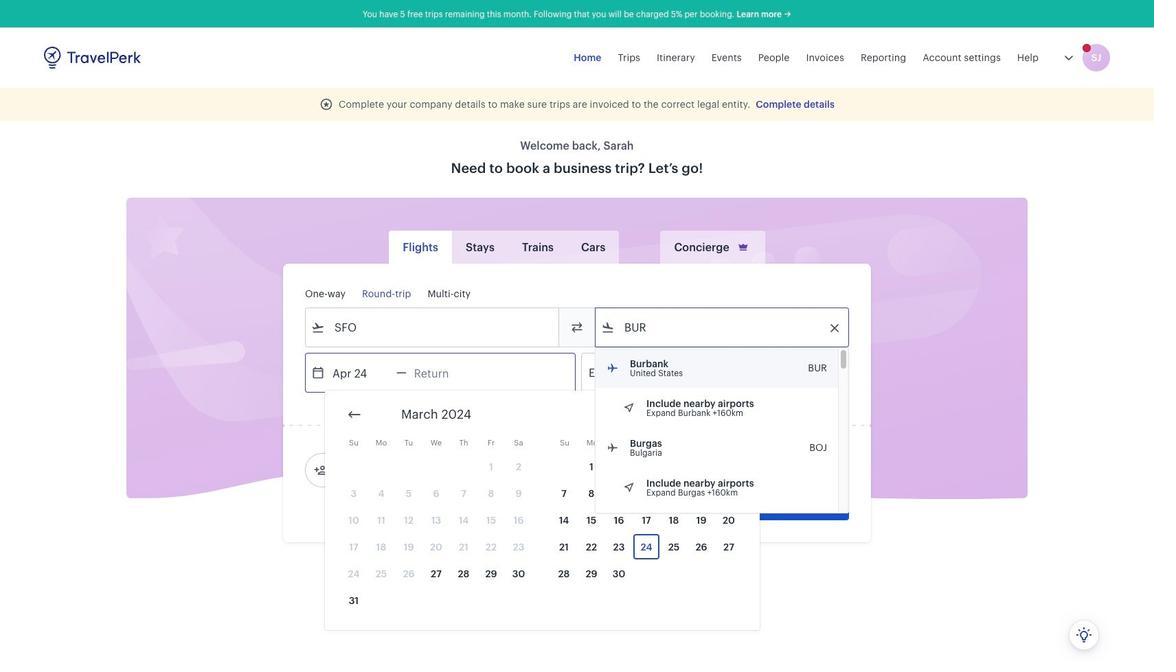 Task type: locate. For each thing, give the bounding box(es) containing it.
calendar application
[[325, 391, 1154, 631]]

choose thursday, april 11, 2024 as your check-out date. it's available. image
[[661, 481, 687, 506]]

move backward to switch to the previous month. image
[[346, 407, 363, 423]]

choose wednesday, april 3, 2024 as your check-out date. it's available. image
[[634, 454, 660, 480]]

Depart text field
[[325, 354, 396, 392]]

Return text field
[[407, 354, 478, 392]]

choose tuesday, april 2, 2024 as your check-out date. it's available. image
[[606, 454, 632, 480]]

To search field
[[615, 317, 831, 339]]

choose thursday, april 4, 2024 as your check-out date. it's available. image
[[661, 454, 687, 480]]



Task type: describe. For each thing, give the bounding box(es) containing it.
choose friday, april 5, 2024 as your check-out date. it's available. image
[[688, 454, 715, 480]]

move forward to switch to the next month. image
[[721, 407, 738, 423]]

choose saturday, april 6, 2024 as your check-out date. it's available. image
[[716, 454, 742, 480]]

From search field
[[325, 317, 541, 339]]

choose saturday, april 13, 2024 as your check-out date. it's available. image
[[716, 481, 742, 506]]

choose friday, april 12, 2024 as your check-out date. it's available. image
[[688, 481, 715, 506]]

choose wednesday, april 10, 2024 as your check-out date. it's available. image
[[634, 481, 660, 506]]

choose tuesday, april 9, 2024 as your check-out date. it's available. image
[[606, 481, 632, 506]]

Add first traveler search field
[[328, 460, 471, 482]]



